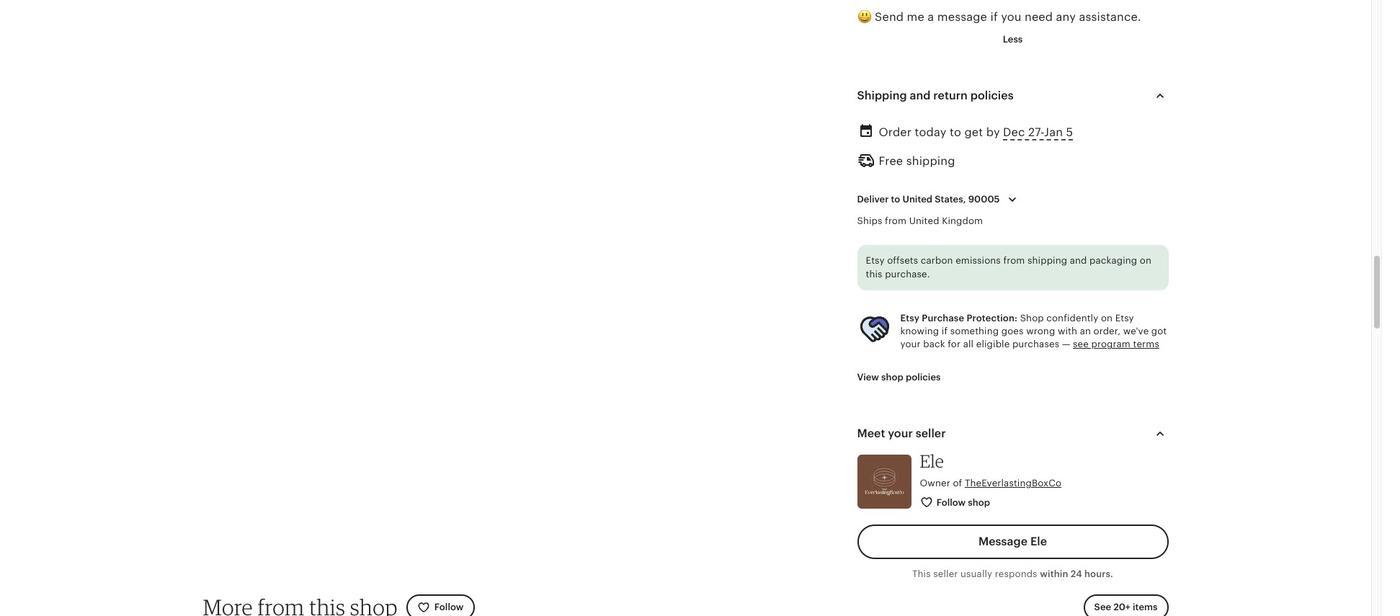 Task type: describe. For each thing, give the bounding box(es) containing it.
order today to get by dec 27-jan 5
[[879, 126, 1073, 139]]

within
[[1040, 569, 1068, 580]]

carbon
[[921, 255, 953, 266]]

today
[[915, 126, 947, 139]]

view shop policies button
[[846, 364, 952, 390]]

message ele
[[979, 535, 1047, 549]]

message
[[979, 535, 1028, 549]]

back
[[923, 339, 945, 350]]

shop confidently on etsy knowing if something goes wrong with an order, we've got your back for all eligible purchases —
[[900, 313, 1167, 350]]

if for you
[[990, 10, 998, 24]]

follow for follow
[[434, 601, 464, 612]]

terms
[[1133, 339, 1159, 350]]

ele inside button
[[1030, 535, 1047, 549]]

offsets
[[887, 255, 918, 266]]

from inside etsy offsets carbon emissions from shipping and packaging on this purchase.
[[1003, 255, 1025, 266]]

etsy purchase protection:
[[900, 313, 1018, 324]]

something
[[950, 326, 999, 337]]

😃 send me a message if you need any assistance.
[[857, 10, 1141, 24]]

goes
[[1001, 326, 1024, 337]]

view shop policies
[[857, 371, 941, 382]]

an
[[1080, 326, 1091, 337]]

eligible
[[976, 339, 1010, 350]]

ele inside the ele owner of theeverlastingboxco
[[920, 450, 944, 472]]

see
[[1073, 339, 1089, 350]]

meet your seller button
[[844, 416, 1181, 451]]

purchases
[[1012, 339, 1059, 350]]

1 vertical spatial seller
[[933, 569, 958, 580]]

owner
[[920, 477, 950, 488]]

purchase
[[922, 313, 964, 324]]

to inside deliver to united states, 90005 dropdown button
[[891, 194, 900, 204]]

this
[[866, 269, 882, 280]]

theeverlastingboxco link
[[965, 477, 1062, 488]]

5
[[1066, 126, 1073, 139]]

your inside dropdown button
[[888, 426, 913, 440]]

see 20+ items
[[1094, 601, 1158, 612]]

confidently
[[1047, 313, 1098, 324]]

purchase.
[[885, 269, 930, 280]]

ele image
[[857, 455, 911, 509]]

see 20+ items link
[[1083, 594, 1168, 616]]

got
[[1151, 326, 1167, 337]]

theeverlastingboxco
[[965, 477, 1062, 488]]

24
[[1071, 569, 1082, 580]]

20+
[[1113, 601, 1131, 612]]

free shipping
[[879, 155, 955, 168]]

0 horizontal spatial shipping
[[906, 155, 955, 168]]

90005
[[968, 194, 1000, 204]]

assistance.
[[1079, 10, 1141, 24]]

meet
[[857, 426, 885, 440]]

—
[[1062, 339, 1070, 350]]

knowing
[[900, 326, 939, 337]]

0 horizontal spatial from
[[885, 215, 907, 226]]

by
[[986, 126, 1000, 139]]

message ele button
[[857, 525, 1168, 559]]

we've
[[1123, 326, 1149, 337]]

items
[[1133, 601, 1158, 612]]

meet your seller
[[857, 426, 946, 440]]

see program terms
[[1073, 339, 1159, 350]]

on inside etsy offsets carbon emissions from shipping and packaging on this purchase.
[[1140, 255, 1152, 266]]

order,
[[1094, 326, 1121, 337]]

program
[[1091, 339, 1131, 350]]

follow for follow shop
[[937, 497, 966, 508]]

view
[[857, 371, 879, 382]]

a
[[928, 10, 934, 24]]

protection:
[[967, 313, 1018, 324]]

dec 27-jan 5 button
[[1003, 122, 1073, 143]]

and inside dropdown button
[[910, 89, 931, 103]]

shipping inside etsy offsets carbon emissions from shipping and packaging on this purchase.
[[1028, 255, 1067, 266]]

follow shop
[[937, 497, 990, 508]]

shop for view
[[881, 371, 903, 382]]

packaging
[[1090, 255, 1137, 266]]

all
[[963, 339, 974, 350]]

hours.
[[1084, 569, 1113, 580]]



Task type: vqa. For each thing, say whether or not it's contained in the screenshot.
on inside the ETSY OFFSETS CARBON EMISSIONS FROM SHIPPING AND PACKAGING ON THIS PURCHASE.
yes



Task type: locate. For each thing, give the bounding box(es) containing it.
1 horizontal spatial on
[[1140, 255, 1152, 266]]

seller inside meet your seller dropdown button
[[916, 426, 946, 440]]

on inside the shop confidently on etsy knowing if something goes wrong with an order, we've got your back for all eligible purchases —
[[1101, 313, 1113, 324]]

ele owner of theeverlastingboxco
[[920, 450, 1062, 488]]

see
[[1094, 601, 1111, 612]]

order
[[879, 126, 912, 139]]

0 vertical spatial united
[[903, 194, 933, 204]]

1 horizontal spatial etsy
[[900, 313, 920, 324]]

usually
[[961, 569, 992, 580]]

shipping down today
[[906, 155, 955, 168]]

ele right message
[[1030, 535, 1047, 549]]

0 horizontal spatial etsy
[[866, 255, 885, 266]]

united inside dropdown button
[[903, 194, 933, 204]]

responds
[[995, 569, 1037, 580]]

your
[[900, 339, 921, 350], [888, 426, 913, 440]]

1 vertical spatial and
[[1070, 255, 1087, 266]]

shipping and return policies button
[[844, 79, 1181, 113]]

0 horizontal spatial ele
[[920, 450, 944, 472]]

shipping
[[906, 155, 955, 168], [1028, 255, 1067, 266]]

policies inside dropdown button
[[970, 89, 1014, 103]]

1 vertical spatial united
[[909, 215, 939, 226]]

1 vertical spatial if
[[942, 326, 948, 337]]

wrong
[[1026, 326, 1055, 337]]

2 horizontal spatial etsy
[[1115, 313, 1134, 324]]

dec
[[1003, 126, 1025, 139]]

etsy for etsy offsets carbon emissions from shipping and packaging on this purchase.
[[866, 255, 885, 266]]

to left get
[[950, 126, 961, 139]]

to right deliver
[[891, 194, 900, 204]]

follow shop button
[[909, 490, 1002, 516]]

1 horizontal spatial policies
[[970, 89, 1014, 103]]

if inside the shop confidently on etsy knowing if something goes wrong with an order, we've got your back for all eligible purchases —
[[942, 326, 948, 337]]

on right packaging
[[1140, 255, 1152, 266]]

this seller usually responds within 24 hours.
[[912, 569, 1113, 580]]

0 horizontal spatial shop
[[881, 371, 903, 382]]

0 vertical spatial shop
[[881, 371, 903, 382]]

1 vertical spatial shop
[[968, 497, 990, 508]]

from right ships
[[885, 215, 907, 226]]

shop down the ele owner of theeverlastingboxco
[[968, 497, 990, 508]]

seller right this
[[933, 569, 958, 580]]

etsy for etsy purchase protection:
[[900, 313, 920, 324]]

1 vertical spatial your
[[888, 426, 913, 440]]

etsy up we've
[[1115, 313, 1134, 324]]

and left the return at the top of page
[[910, 89, 931, 103]]

1 horizontal spatial if
[[990, 10, 998, 24]]

seller up the owner
[[916, 426, 946, 440]]

0 vertical spatial your
[[900, 339, 921, 350]]

send
[[875, 10, 904, 24]]

etsy
[[866, 255, 885, 266], [900, 313, 920, 324], [1115, 313, 1134, 324]]

emissions
[[956, 255, 1001, 266]]

on up order,
[[1101, 313, 1113, 324]]

0 vertical spatial if
[[990, 10, 998, 24]]

ele
[[920, 450, 944, 472], [1030, 535, 1047, 549]]

shipping up shop
[[1028, 255, 1067, 266]]

0 vertical spatial to
[[950, 126, 961, 139]]

follow button
[[406, 594, 474, 616]]

ele up the owner
[[920, 450, 944, 472]]

shop
[[881, 371, 903, 382], [968, 497, 990, 508]]

and left packaging
[[1070, 255, 1087, 266]]

1 horizontal spatial to
[[950, 126, 961, 139]]

if for something
[[942, 326, 948, 337]]

0 horizontal spatial on
[[1101, 313, 1113, 324]]

if down purchase
[[942, 326, 948, 337]]

policies down back
[[906, 371, 941, 382]]

kingdom
[[942, 215, 983, 226]]

1 vertical spatial from
[[1003, 255, 1025, 266]]

less
[[1003, 34, 1023, 45]]

if left you
[[990, 10, 998, 24]]

follow inside "follow" button
[[434, 601, 464, 612]]

see program terms link
[[1073, 339, 1159, 350]]

united for to
[[903, 194, 933, 204]]

0 horizontal spatial and
[[910, 89, 931, 103]]

😃
[[857, 10, 872, 24]]

any
[[1056, 10, 1076, 24]]

deliver to united states, 90005 button
[[846, 184, 1032, 214]]

and inside etsy offsets carbon emissions from shipping and packaging on this purchase.
[[1070, 255, 1087, 266]]

0 horizontal spatial policies
[[906, 371, 941, 382]]

0 vertical spatial seller
[[916, 426, 946, 440]]

united up ships from united kingdom
[[903, 194, 933, 204]]

etsy up knowing on the bottom right of page
[[900, 313, 920, 324]]

and
[[910, 89, 931, 103], [1070, 255, 1087, 266]]

1 vertical spatial to
[[891, 194, 900, 204]]

if
[[990, 10, 998, 24], [942, 326, 948, 337]]

1 vertical spatial ele
[[1030, 535, 1047, 549]]

1 horizontal spatial ele
[[1030, 535, 1047, 549]]

0 vertical spatial follow
[[937, 497, 966, 508]]

your inside the shop confidently on etsy knowing if something goes wrong with an order, we've got your back for all eligible purchases —
[[900, 339, 921, 350]]

deliver to united states, 90005
[[857, 194, 1000, 204]]

0 horizontal spatial to
[[891, 194, 900, 204]]

shop for follow
[[968, 497, 990, 508]]

free
[[879, 155, 903, 168]]

0 vertical spatial on
[[1140, 255, 1152, 266]]

united for from
[[909, 215, 939, 226]]

policies
[[970, 89, 1014, 103], [906, 371, 941, 382]]

return
[[933, 89, 968, 103]]

1 vertical spatial shipping
[[1028, 255, 1067, 266]]

1 horizontal spatial shop
[[968, 497, 990, 508]]

follow
[[937, 497, 966, 508], [434, 601, 464, 612]]

message
[[937, 10, 987, 24]]

united down deliver to united states, 90005
[[909, 215, 939, 226]]

1 horizontal spatial from
[[1003, 255, 1025, 266]]

etsy inside etsy offsets carbon emissions from shipping and packaging on this purchase.
[[866, 255, 885, 266]]

etsy up this
[[866, 255, 885, 266]]

ships
[[857, 215, 882, 226]]

shop
[[1020, 313, 1044, 324]]

on
[[1140, 255, 1152, 266], [1101, 313, 1113, 324]]

ships from united kingdom
[[857, 215, 983, 226]]

from right emissions
[[1003, 255, 1025, 266]]

united
[[903, 194, 933, 204], [909, 215, 939, 226]]

shop right view
[[881, 371, 903, 382]]

shipping
[[857, 89, 907, 103]]

for
[[948, 339, 961, 350]]

get
[[964, 126, 983, 139]]

0 horizontal spatial if
[[942, 326, 948, 337]]

27-
[[1028, 126, 1044, 139]]

0 vertical spatial ele
[[920, 450, 944, 472]]

policies inside button
[[906, 371, 941, 382]]

0 horizontal spatial follow
[[434, 601, 464, 612]]

policies up by
[[970, 89, 1014, 103]]

of
[[953, 477, 962, 488]]

your right meet
[[888, 426, 913, 440]]

etsy offsets carbon emissions from shipping and packaging on this purchase.
[[866, 255, 1152, 280]]

1 horizontal spatial and
[[1070, 255, 1087, 266]]

less button
[[992, 27, 1034, 53]]

0 vertical spatial policies
[[970, 89, 1014, 103]]

jan
[[1044, 126, 1063, 139]]

me
[[907, 10, 924, 24]]

0 vertical spatial and
[[910, 89, 931, 103]]

with
[[1058, 326, 1077, 337]]

1 horizontal spatial shipping
[[1028, 255, 1067, 266]]

1 vertical spatial policies
[[906, 371, 941, 382]]

1 vertical spatial follow
[[434, 601, 464, 612]]

0 vertical spatial shipping
[[906, 155, 955, 168]]

you
[[1001, 10, 1022, 24]]

follow inside follow shop button
[[937, 497, 966, 508]]

1 horizontal spatial follow
[[937, 497, 966, 508]]

1 vertical spatial on
[[1101, 313, 1113, 324]]

this
[[912, 569, 931, 580]]

etsy inside the shop confidently on etsy knowing if something goes wrong with an order, we've got your back for all eligible purchases —
[[1115, 313, 1134, 324]]

need
[[1025, 10, 1053, 24]]

to
[[950, 126, 961, 139], [891, 194, 900, 204]]

your down knowing on the bottom right of page
[[900, 339, 921, 350]]

0 vertical spatial from
[[885, 215, 907, 226]]

states,
[[935, 194, 966, 204]]

deliver
[[857, 194, 889, 204]]

shipping and return policies
[[857, 89, 1014, 103]]



